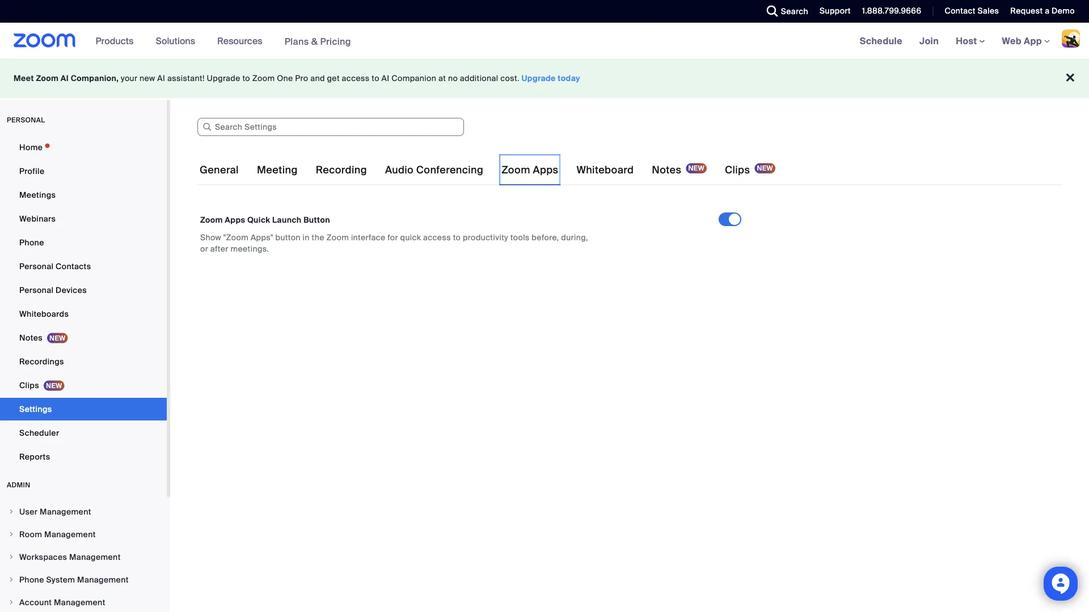 Task type: vqa. For each thing, say whether or not it's contained in the screenshot.
third menu item from the top
no



Task type: describe. For each thing, give the bounding box(es) containing it.
home
[[19, 142, 43, 153]]

meetings link
[[0, 184, 167, 207]]

request a demo
[[1011, 6, 1076, 16]]

profile picture image
[[1062, 30, 1081, 48]]

pro
[[295, 73, 308, 84]]

tools
[[511, 232, 530, 243]]

resources button
[[217, 23, 268, 59]]

a
[[1046, 6, 1050, 16]]

one
[[277, 73, 293, 84]]

the
[[312, 232, 324, 243]]

companion,
[[71, 73, 119, 84]]

during,
[[561, 232, 588, 243]]

audio conferencing
[[385, 164, 484, 177]]

scheduler link
[[0, 422, 167, 445]]

host button
[[956, 35, 986, 47]]

resources
[[217, 35, 263, 47]]

personal contacts link
[[0, 255, 167, 278]]

1.888.799.9666 button up schedule link on the right of page
[[863, 6, 922, 16]]

zoom apps
[[502, 164, 559, 177]]

general
[[200, 164, 239, 177]]

web app
[[1003, 35, 1043, 47]]

schedule
[[860, 35, 903, 47]]

search button
[[759, 0, 812, 23]]

whiteboards link
[[0, 303, 167, 326]]

zoom apps quick launch button
[[200, 215, 330, 225]]

reports link
[[0, 446, 167, 469]]

room management menu item
[[0, 524, 167, 546]]

access inside meet zoom ai companion, footer
[[342, 73, 370, 84]]

meet zoom ai companion, your new ai assistant! upgrade to zoom one pro and get access to ai companion at no additional cost. upgrade today
[[14, 73, 581, 84]]

settings
[[19, 404, 52, 415]]

admin menu menu
[[0, 502, 167, 613]]

solutions button
[[156, 23, 200, 59]]

launch
[[272, 215, 302, 225]]

settings link
[[0, 398, 167, 421]]

button
[[304, 215, 330, 225]]

for
[[388, 232, 398, 243]]

2 ai from the left
[[157, 73, 165, 84]]

whiteboard
[[577, 164, 634, 177]]

apps"
[[251, 232, 273, 243]]

get
[[327, 73, 340, 84]]

3 ai from the left
[[382, 73, 390, 84]]

quick
[[247, 215, 270, 225]]

profile link
[[0, 160, 167, 183]]

demo
[[1052, 6, 1076, 16]]

personal for personal contacts
[[19, 261, 54, 272]]

right image for workspaces
[[8, 555, 15, 561]]

2 upgrade from the left
[[522, 73, 556, 84]]

product information navigation
[[87, 23, 360, 60]]

cost.
[[501, 73, 520, 84]]

management for account management
[[54, 598, 105, 608]]

management inside menu item
[[77, 575, 129, 586]]

whiteboards
[[19, 309, 69, 320]]

web app button
[[1003, 35, 1051, 47]]

account management
[[19, 598, 105, 608]]

user management
[[19, 507, 91, 518]]

account
[[19, 598, 52, 608]]

productivity
[[463, 232, 509, 243]]

banner containing products
[[0, 23, 1090, 60]]

quick
[[400, 232, 421, 243]]

profile
[[19, 166, 45, 177]]

recordings link
[[0, 351, 167, 373]]

or
[[200, 244, 208, 254]]

account management menu item
[[0, 593, 167, 613]]

devices
[[56, 285, 87, 296]]

apps for zoom apps quick launch button
[[225, 215, 245, 225]]

additional
[[460, 73, 499, 84]]

today
[[558, 73, 581, 84]]

in
[[303, 232, 310, 243]]

phone for phone system management
[[19, 575, 44, 586]]

button
[[276, 232, 301, 243]]

show
[[200, 232, 221, 243]]

1 upgrade from the left
[[207, 73, 240, 84]]

schedule link
[[852, 23, 912, 59]]

products button
[[96, 23, 139, 59]]

home link
[[0, 136, 167, 159]]

after
[[210, 244, 229, 254]]

clips link
[[0, 375, 167, 397]]

app
[[1024, 35, 1043, 47]]

webinars
[[19, 214, 56, 224]]

request
[[1011, 6, 1043, 16]]

personal menu menu
[[0, 136, 167, 470]]

show "zoom apps" button in the zoom interface for quick access to productivity tools before, during, or after meetings.
[[200, 232, 588, 254]]

recording
[[316, 164, 367, 177]]

webinars link
[[0, 208, 167, 230]]

before,
[[532, 232, 559, 243]]



Task type: locate. For each thing, give the bounding box(es) containing it.
to down resources dropdown button
[[243, 73, 250, 84]]

upgrade today link
[[522, 73, 581, 84]]

management for room management
[[44, 530, 96, 540]]

phone
[[19, 238, 44, 248], [19, 575, 44, 586]]

system
[[46, 575, 75, 586]]

interface
[[351, 232, 386, 243]]

1 horizontal spatial ai
[[157, 73, 165, 84]]

right image inside user management menu item
[[8, 509, 15, 516]]

1 horizontal spatial clips
[[725, 164, 750, 177]]

0 horizontal spatial notes
[[19, 333, 43, 343]]

0 vertical spatial right image
[[8, 509, 15, 516]]

management up workspaces management
[[44, 530, 96, 540]]

right image
[[8, 555, 15, 561], [8, 577, 15, 584]]

at
[[439, 73, 446, 84]]

clips inside 'tabs of my account settings page' tab list
[[725, 164, 750, 177]]

1 phone from the top
[[19, 238, 44, 248]]

support
[[820, 6, 851, 16]]

zoom
[[36, 73, 59, 84], [252, 73, 275, 84], [502, 164, 531, 177], [200, 215, 223, 225], [327, 232, 349, 243]]

2 phone from the top
[[19, 575, 44, 586]]

1 ai from the left
[[61, 73, 69, 84]]

1 vertical spatial personal
[[19, 285, 54, 296]]

access
[[342, 73, 370, 84], [423, 232, 451, 243]]

to left companion
[[372, 73, 380, 84]]

meetings navigation
[[852, 23, 1090, 60]]

right image for room management
[[8, 532, 15, 539]]

1 horizontal spatial notes
[[652, 164, 682, 177]]

0 horizontal spatial access
[[342, 73, 370, 84]]

phone system management
[[19, 575, 129, 586]]

phone inside personal menu menu
[[19, 238, 44, 248]]

plans & pricing link
[[285, 35, 351, 47], [285, 35, 351, 47]]

personal inside 'link'
[[19, 261, 54, 272]]

management up account management menu item
[[77, 575, 129, 586]]

notes inside personal menu menu
[[19, 333, 43, 343]]

recordings
[[19, 357, 64, 367]]

ai left companion
[[382, 73, 390, 84]]

room
[[19, 530, 42, 540]]

1 horizontal spatial access
[[423, 232, 451, 243]]

1.888.799.9666
[[863, 6, 922, 16]]

upgrade down product information navigation
[[207, 73, 240, 84]]

upgrade
[[207, 73, 240, 84], [522, 73, 556, 84]]

management for user management
[[40, 507, 91, 518]]

0 horizontal spatial apps
[[225, 215, 245, 225]]

0 vertical spatial apps
[[533, 164, 559, 177]]

companion
[[392, 73, 437, 84]]

sales
[[978, 6, 1000, 16]]

clips inside "link"
[[19, 381, 39, 391]]

ai left companion,
[[61, 73, 69, 84]]

right image for phone
[[8, 577, 15, 584]]

access right quick on the left top of the page
[[423, 232, 451, 243]]

tabs of my account settings page tab list
[[198, 154, 778, 186]]

management down the 'room management' menu item
[[69, 553, 121, 563]]

0 vertical spatial clips
[[725, 164, 750, 177]]

1.888.799.9666 button
[[854, 0, 925, 23], [863, 6, 922, 16]]

0 vertical spatial access
[[342, 73, 370, 84]]

right image left room on the left of the page
[[8, 532, 15, 539]]

2 personal from the top
[[19, 285, 54, 296]]

0 vertical spatial personal
[[19, 261, 54, 272]]

contact sales
[[945, 6, 1000, 16]]

personal
[[7, 116, 45, 125]]

&
[[311, 35, 318, 47]]

management for workspaces management
[[69, 553, 121, 563]]

right image for account management
[[8, 600, 15, 607]]

2 horizontal spatial ai
[[382, 73, 390, 84]]

notes inside 'tabs of my account settings page' tab list
[[652, 164, 682, 177]]

meetings
[[19, 190, 56, 200]]

0 vertical spatial right image
[[8, 555, 15, 561]]

zoom logo image
[[14, 33, 76, 48]]

conferencing
[[416, 164, 484, 177]]

assistant!
[[167, 73, 205, 84]]

scheduler
[[19, 428, 59, 439]]

workspaces management
[[19, 553, 121, 563]]

and
[[311, 73, 325, 84]]

to
[[243, 73, 250, 84], [372, 73, 380, 84], [453, 232, 461, 243]]

admin
[[7, 481, 31, 490]]

1 right image from the top
[[8, 509, 15, 516]]

plans
[[285, 35, 309, 47]]

join
[[920, 35, 939, 47]]

management down phone system management menu item
[[54, 598, 105, 608]]

phone down webinars
[[19, 238, 44, 248]]

upgrade right cost.
[[522, 73, 556, 84]]

apps inside 'tabs of my account settings page' tab list
[[533, 164, 559, 177]]

room management
[[19, 530, 96, 540]]

management
[[40, 507, 91, 518], [44, 530, 96, 540], [69, 553, 121, 563], [77, 575, 129, 586], [54, 598, 105, 608]]

join link
[[912, 23, 948, 59]]

audio
[[385, 164, 414, 177]]

contact sales link
[[937, 0, 1002, 23], [945, 6, 1000, 16]]

0 vertical spatial phone
[[19, 238, 44, 248]]

to left productivity
[[453, 232, 461, 243]]

zoom inside show "zoom apps" button in the zoom interface for quick access to productivity tools before, during, or after meetings.
[[327, 232, 349, 243]]

your
[[121, 73, 138, 84]]

personal up whiteboards
[[19, 285, 54, 296]]

1 vertical spatial access
[[423, 232, 451, 243]]

right image for user management
[[8, 509, 15, 516]]

right image left the account
[[8, 600, 15, 607]]

to inside show "zoom apps" button in the zoom interface for quick access to productivity tools before, during, or after meetings.
[[453, 232, 461, 243]]

personal devices link
[[0, 279, 167, 302]]

plans & pricing
[[285, 35, 351, 47]]

1 vertical spatial right image
[[8, 532, 15, 539]]

phone for phone
[[19, 238, 44, 248]]

1 horizontal spatial apps
[[533, 164, 559, 177]]

access right get
[[342, 73, 370, 84]]

notes
[[652, 164, 682, 177], [19, 333, 43, 343]]

meet zoom ai companion, footer
[[0, 59, 1090, 98]]

1.888.799.9666 button up schedule
[[854, 0, 925, 23]]

2 right image from the top
[[8, 577, 15, 584]]

"zoom
[[223, 232, 249, 243]]

1 vertical spatial notes
[[19, 333, 43, 343]]

right image left system
[[8, 577, 15, 584]]

reports
[[19, 452, 50, 463]]

0 horizontal spatial upgrade
[[207, 73, 240, 84]]

personal for personal devices
[[19, 285, 54, 296]]

right image left user
[[8, 509, 15, 516]]

1 vertical spatial apps
[[225, 215, 245, 225]]

1 horizontal spatial to
[[372, 73, 380, 84]]

right image left workspaces
[[8, 555, 15, 561]]

1 vertical spatial clips
[[19, 381, 39, 391]]

ai right new
[[157, 73, 165, 84]]

personal up personal devices
[[19, 261, 54, 272]]

solutions
[[156, 35, 195, 47]]

right image
[[8, 509, 15, 516], [8, 532, 15, 539], [8, 600, 15, 607]]

phone up the account
[[19, 575, 44, 586]]

apps
[[533, 164, 559, 177], [225, 215, 245, 225]]

workspaces management menu item
[[0, 547, 167, 569]]

1 vertical spatial phone
[[19, 575, 44, 586]]

personal
[[19, 261, 54, 272], [19, 285, 54, 296]]

1 vertical spatial right image
[[8, 577, 15, 584]]

apps for zoom apps
[[533, 164, 559, 177]]

1 right image from the top
[[8, 555, 15, 561]]

phone system management menu item
[[0, 570, 167, 591]]

meet
[[14, 73, 34, 84]]

0 horizontal spatial clips
[[19, 381, 39, 391]]

user management menu item
[[0, 502, 167, 523]]

1 horizontal spatial upgrade
[[522, 73, 556, 84]]

phone link
[[0, 232, 167, 254]]

pricing
[[320, 35, 351, 47]]

personal devices
[[19, 285, 87, 296]]

right image inside the 'room management' menu item
[[8, 532, 15, 539]]

request a demo link
[[1002, 0, 1090, 23], [1011, 6, 1076, 16]]

products
[[96, 35, 134, 47]]

1 personal from the top
[[19, 261, 54, 272]]

search
[[781, 6, 809, 16]]

right image inside account management menu item
[[8, 600, 15, 607]]

3 right image from the top
[[8, 600, 15, 607]]

2 vertical spatial right image
[[8, 600, 15, 607]]

0 horizontal spatial ai
[[61, 73, 69, 84]]

new
[[140, 73, 155, 84]]

web
[[1003, 35, 1022, 47]]

Search Settings text field
[[198, 118, 464, 136]]

notes link
[[0, 327, 167, 350]]

phone inside menu item
[[19, 575, 44, 586]]

2 horizontal spatial to
[[453, 232, 461, 243]]

0 vertical spatial notes
[[652, 164, 682, 177]]

access inside show "zoom apps" button in the zoom interface for quick access to productivity tools before, during, or after meetings.
[[423, 232, 451, 243]]

host
[[956, 35, 980, 47]]

2 right image from the top
[[8, 532, 15, 539]]

support link
[[812, 0, 854, 23], [820, 6, 851, 16]]

banner
[[0, 23, 1090, 60]]

workspaces
[[19, 553, 67, 563]]

meeting
[[257, 164, 298, 177]]

right image inside workspaces management menu item
[[8, 555, 15, 561]]

management up room management
[[40, 507, 91, 518]]

right image inside phone system management menu item
[[8, 577, 15, 584]]

contacts
[[56, 261, 91, 272]]

zoom inside 'tabs of my account settings page' tab list
[[502, 164, 531, 177]]

0 horizontal spatial to
[[243, 73, 250, 84]]



